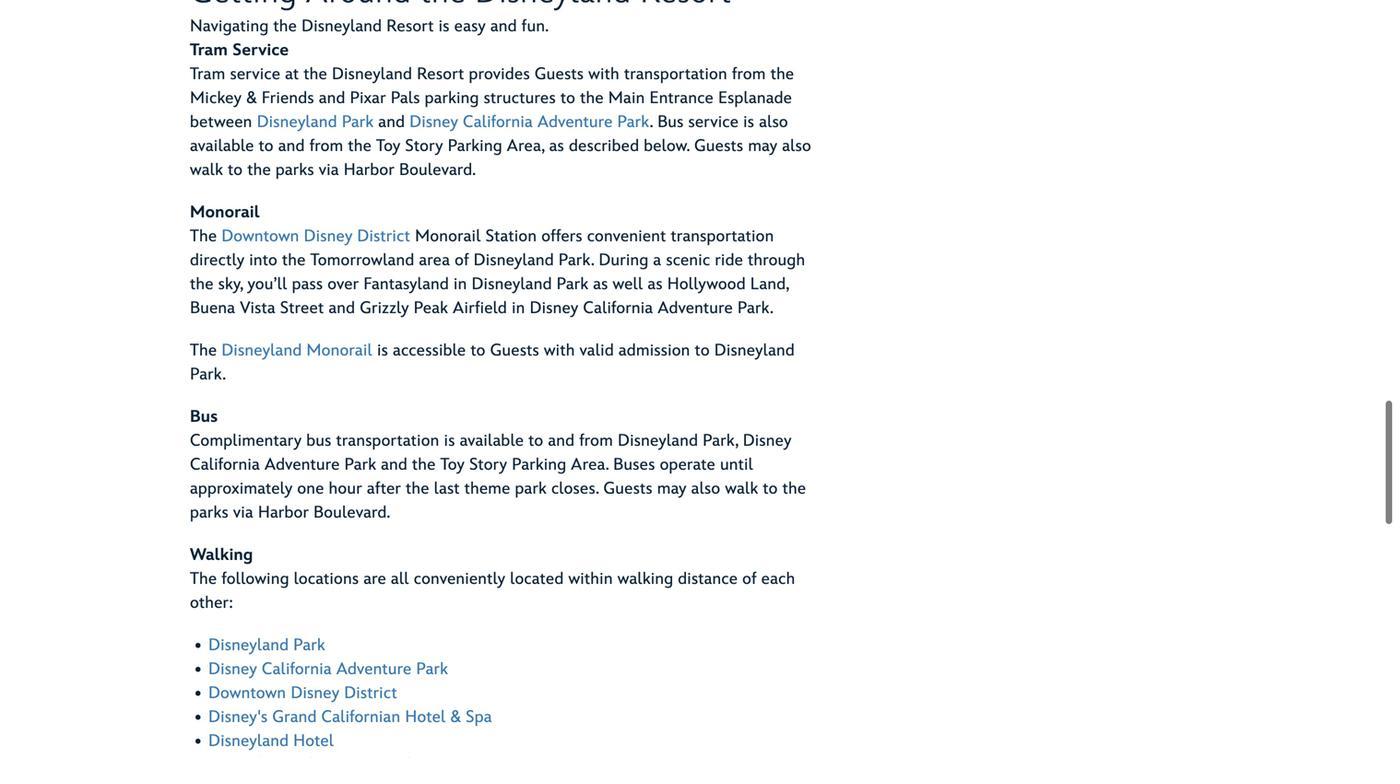 Task type: vqa. For each thing, say whether or not it's contained in the screenshot.
bottom 'Boulevard.'
yes



Task type: locate. For each thing, give the bounding box(es) containing it.
0 vertical spatial parking
[[448, 136, 502, 156]]

the
[[190, 227, 217, 247], [190, 341, 217, 361], [190, 570, 217, 590]]

harbor down one
[[258, 503, 309, 523]]

tomorrowland
[[310, 251, 414, 271]]

downtown up the disney's on the bottom of the page
[[208, 684, 286, 704]]

bus
[[657, 112, 684, 132], [190, 408, 218, 427]]

park.
[[559, 251, 594, 271], [738, 299, 774, 319], [190, 365, 226, 385]]

0 horizontal spatial in
[[454, 275, 467, 295]]

also
[[759, 112, 788, 132], [782, 136, 811, 156], [691, 479, 720, 499]]

0 vertical spatial downtown disney district link
[[221, 227, 410, 247]]

2 vertical spatial monorail
[[306, 341, 372, 361]]

available up theme on the left of the page
[[460, 431, 524, 451]]

disney california adventure park link up the "area,"
[[409, 112, 650, 132]]

via up monorail the downtown disney district
[[319, 160, 339, 180]]

disneyland
[[302, 17, 382, 36], [332, 65, 412, 84], [257, 112, 337, 132], [474, 251, 554, 271], [472, 275, 552, 295], [221, 341, 302, 361], [714, 341, 795, 361], [618, 431, 698, 451], [208, 636, 289, 656], [208, 732, 289, 752]]

0 horizontal spatial &
[[246, 89, 257, 108]]

story up theme on the left of the page
[[469, 455, 507, 475]]

boulevard. down disneyland park and disney california adventure park
[[399, 160, 476, 180]]

of left each
[[742, 570, 757, 590]]

0 horizontal spatial service
[[230, 65, 280, 84]]

via down approximately
[[233, 503, 253, 523]]

parks down approximately
[[190, 503, 229, 523]]

1 vertical spatial may
[[657, 479, 687, 499]]

spa
[[466, 708, 492, 728]]

1 vertical spatial in
[[512, 299, 525, 319]]

all
[[391, 570, 409, 590]]

monorail up directly
[[190, 203, 260, 223]]

1 vertical spatial &
[[450, 708, 461, 728]]

is up last on the bottom left of the page
[[444, 431, 455, 451]]

parking up park
[[512, 455, 566, 475]]

2 horizontal spatial monorail
[[415, 227, 481, 247]]

0 horizontal spatial of
[[455, 251, 469, 271]]

the inside monorail the downtown disney district
[[190, 227, 217, 247]]

0 vertical spatial of
[[455, 251, 469, 271]]

convenient
[[587, 227, 666, 247]]

bus right . on the top of the page
[[657, 112, 684, 132]]

1 horizontal spatial boulevard.
[[399, 160, 476, 180]]

0 horizontal spatial parking
[[448, 136, 502, 156]]

0 vertical spatial monorail
[[190, 203, 260, 223]]

the inside 'walking the following locations are all conveniently located within walking distance of each other:'
[[190, 570, 217, 590]]

2 vertical spatial park.
[[190, 365, 226, 385]]

california inside bus complimentary bus transportation is available to and from disneyland park, disney california adventure park and the toy story parking area. buses operate until approximately one hour after the last theme park closes. guests may also walk to the parks via harbor boulevard.
[[190, 455, 260, 475]]

park inside monorail station offers convenient transportation directly into the tomorrowland area of disneyland park. during a scenic ride through the sky, you'll pass over fantasyland in disneyland park as well as hollywood land, buena vista street and grizzly peak airfield in disney california adventure park.
[[557, 275, 588, 295]]

well
[[613, 275, 643, 295]]

0 horizontal spatial hotel
[[293, 732, 334, 752]]

disney inside monorail the downtown disney district
[[304, 227, 353, 247]]

walk down between
[[190, 160, 223, 180]]

1 horizontal spatial hotel
[[405, 708, 446, 728]]

1 vertical spatial district
[[344, 684, 397, 704]]

0 horizontal spatial from
[[309, 136, 343, 156]]

park. down land,
[[738, 299, 774, 319]]

1 horizontal spatial available
[[460, 431, 524, 451]]

tram
[[190, 41, 228, 60], [190, 65, 225, 84]]

1 vertical spatial service
[[688, 112, 739, 132]]

parking
[[448, 136, 502, 156], [512, 455, 566, 475]]

disneyland park link down friends
[[257, 112, 374, 132]]

parks inside bus complimentary bus transportation is available to and from disneyland park, disney california adventure park and the toy story parking area. buses operate until approximately one hour after the last theme park closes. guests may also walk to the parks via harbor boulevard.
[[190, 503, 229, 523]]

transportation up the entrance
[[624, 65, 727, 84]]

from up area.
[[579, 431, 613, 451]]

district up the "californian"
[[344, 684, 397, 704]]

during
[[599, 251, 649, 271]]

main
[[608, 89, 645, 108]]

tram up mickey
[[190, 65, 225, 84]]

and inside monorail station offers convenient transportation directly into the tomorrowland area of disneyland park. during a scenic ride through the sky, you'll pass over fantasyland in disneyland park as well as hollywood land, buena vista street and grizzly peak airfield in disney california adventure park.
[[329, 299, 355, 319]]

0 horizontal spatial as
[[549, 136, 564, 156]]

as inside . bus service is also available to and from the toy story parking area, as described below. guests may also walk to the parks via harbor boulevard.
[[549, 136, 564, 156]]

2 horizontal spatial park.
[[738, 299, 774, 319]]

0 horizontal spatial parks
[[190, 503, 229, 523]]

0 horizontal spatial boulevard.
[[314, 503, 390, 523]]

park. down offers
[[559, 251, 594, 271]]

transportation inside tram service tram service at the disneyland resort provides guests with transportation from the mickey & friends and pixar pals parking structures to the main entrance esplanade between
[[624, 65, 727, 84]]

park,
[[703, 431, 738, 451]]

disney california adventure park link up disney's grand californian hotel & spa link
[[208, 660, 448, 680]]

downtown disney district link up the pass
[[221, 227, 410, 247]]

walk down until
[[725, 479, 758, 499]]

1 vertical spatial from
[[309, 136, 343, 156]]

2 vertical spatial transportation
[[336, 431, 439, 451]]

& inside disneyland park disney california adventure park downtown disney district disney's grand californian hotel & spa disneyland hotel
[[450, 708, 461, 728]]

1 vertical spatial via
[[233, 503, 253, 523]]

monorail inside monorail station offers convenient transportation directly into the tomorrowland area of disneyland park. during a scenic ride through the sky, you'll pass over fantasyland in disneyland park as well as hollywood land, buena vista street and grizzly peak airfield in disney california adventure park.
[[415, 227, 481, 247]]

0 vertical spatial boulevard.
[[399, 160, 476, 180]]

1 horizontal spatial may
[[748, 136, 777, 156]]

&
[[246, 89, 257, 108], [450, 708, 461, 728]]

0 horizontal spatial walk
[[190, 160, 223, 180]]

is down grizzly
[[377, 341, 388, 361]]

0 horizontal spatial available
[[190, 136, 254, 156]]

1 vertical spatial resort
[[417, 65, 464, 84]]

adventure up the "californian"
[[336, 660, 412, 680]]

scenic
[[666, 251, 710, 271]]

2 vertical spatial the
[[190, 570, 217, 590]]

the down buena
[[190, 341, 217, 361]]

transportation up after
[[336, 431, 439, 451]]

directly
[[190, 251, 245, 271]]

of right area
[[455, 251, 469, 271]]

0 vertical spatial from
[[732, 65, 766, 84]]

california up approximately
[[190, 455, 260, 475]]

service
[[230, 65, 280, 84], [688, 112, 739, 132]]

1 horizontal spatial &
[[450, 708, 461, 728]]

disney up "grand" in the left bottom of the page
[[291, 684, 339, 704]]

available for area.
[[460, 431, 524, 451]]

with left valid
[[544, 341, 575, 361]]

walk
[[190, 160, 223, 180], [725, 479, 758, 499]]

resort inside tram service tram service at the disneyland resort provides guests with transportation from the mickey & friends and pixar pals parking structures to the main entrance esplanade between
[[417, 65, 464, 84]]

from for transportation
[[579, 431, 613, 451]]

the up "other:"
[[190, 570, 217, 590]]

in up airfield
[[454, 275, 467, 295]]

district up tomorrowland
[[357, 227, 410, 247]]

california
[[463, 112, 533, 132], [583, 299, 653, 319], [190, 455, 260, 475], [262, 660, 332, 680]]

to inside tram service tram service at the disneyland resort provides guests with transportation from the mickey & friends and pixar pals parking structures to the main entrance esplanade between
[[560, 89, 575, 108]]

and inside tram service tram service at the disneyland resort provides guests with transportation from the mickey & friends and pixar pals parking structures to the main entrance esplanade between
[[319, 89, 345, 108]]

park
[[342, 112, 374, 132], [617, 112, 650, 132], [557, 275, 588, 295], [344, 455, 376, 475], [293, 636, 325, 656], [416, 660, 448, 680]]

disney
[[409, 112, 458, 132], [304, 227, 353, 247], [530, 299, 578, 319], [743, 431, 792, 451], [208, 660, 257, 680], [291, 684, 339, 704]]

story
[[405, 136, 443, 156], [469, 455, 507, 475]]

buena
[[190, 299, 235, 319]]

and
[[490, 17, 517, 36], [319, 89, 345, 108], [378, 112, 405, 132], [278, 136, 305, 156], [329, 299, 355, 319], [548, 431, 575, 451], [381, 455, 407, 475]]

1 vertical spatial downtown
[[208, 684, 286, 704]]

to up each
[[763, 479, 778, 499]]

monorail for station
[[415, 227, 481, 247]]

downtown disney district link up "grand" in the left bottom of the page
[[208, 684, 397, 704]]

valid
[[580, 341, 614, 361]]

guests right below.
[[694, 136, 743, 156]]

1 horizontal spatial toy
[[440, 455, 465, 475]]

area
[[419, 251, 450, 271]]

the down between
[[247, 160, 271, 180]]

guests inside bus complimentary bus transportation is available to and from disneyland park, disney california adventure park and the toy story parking area. buses operate until approximately one hour after the last theme park closes. guests may also walk to the parks via harbor boulevard.
[[603, 479, 653, 499]]

pass
[[292, 275, 323, 295]]

0 vertical spatial the
[[190, 227, 217, 247]]

available down between
[[190, 136, 254, 156]]

0 vertical spatial via
[[319, 160, 339, 180]]

disneyland park link
[[257, 112, 374, 132], [208, 636, 325, 656]]

0 vertical spatial tram
[[190, 41, 228, 60]]

2 tram from the top
[[190, 65, 225, 84]]

service inside tram service tram service at the disneyland resort provides guests with transportation from the mickey & friends and pixar pals parking structures to the main entrance esplanade between
[[230, 65, 280, 84]]

& left spa
[[450, 708, 461, 728]]

may inside . bus service is also available to and from the toy story parking area, as described below. guests may also walk to the parks via harbor boulevard.
[[748, 136, 777, 156]]

1 horizontal spatial bus
[[657, 112, 684, 132]]

the down pixar
[[348, 136, 372, 156]]

1 vertical spatial boulevard.
[[314, 503, 390, 523]]

is down esplanade
[[743, 112, 754, 132]]

entrance
[[650, 89, 714, 108]]

disneyland park and disney california adventure park
[[257, 112, 650, 132]]

may down esplanade
[[748, 136, 777, 156]]

1 horizontal spatial via
[[319, 160, 339, 180]]

toy
[[376, 136, 401, 156], [440, 455, 465, 475]]

at
[[285, 65, 299, 84]]

and left pixar
[[319, 89, 345, 108]]

is inside bus complimentary bus transportation is available to and from disneyland park, disney california adventure park and the toy story parking area. buses operate until approximately one hour after the last theme park closes. guests may also walk to the parks via harbor boulevard.
[[444, 431, 455, 451]]

adventure up described
[[537, 112, 613, 132]]

each
[[761, 570, 795, 590]]

the up buena
[[190, 275, 214, 295]]

0 vertical spatial disneyland park link
[[257, 112, 374, 132]]

with
[[588, 65, 619, 84], [544, 341, 575, 361]]

0 vertical spatial park.
[[559, 251, 594, 271]]

the for walking the following locations are all conveniently located within walking distance of each other:
[[190, 570, 217, 590]]

harbor down pixar
[[344, 160, 395, 180]]

from inside bus complimentary bus transportation is available to and from disneyland park, disney california adventure park and the toy story parking area. buses operate until approximately one hour after the last theme park closes. guests may also walk to the parks via harbor boulevard.
[[579, 431, 613, 451]]

after
[[367, 479, 401, 499]]

approximately
[[190, 479, 293, 499]]

boulevard. down hour
[[314, 503, 390, 523]]

service inside . bus service is also available to and from the toy story parking area, as described below. guests may also walk to the parks via harbor boulevard.
[[688, 112, 739, 132]]

0 vertical spatial bus
[[657, 112, 684, 132]]

walk inside . bus service is also available to and from the toy story parking area, as described below. guests may also walk to the parks via harbor boulevard.
[[190, 160, 223, 180]]

may
[[748, 136, 777, 156], [657, 479, 687, 499]]

0 vertical spatial district
[[357, 227, 410, 247]]

and up after
[[381, 455, 407, 475]]

3 the from the top
[[190, 570, 217, 590]]

the up service
[[273, 17, 297, 36]]

2 vertical spatial from
[[579, 431, 613, 451]]

0 vertical spatial in
[[454, 275, 467, 295]]

0 vertical spatial harbor
[[344, 160, 395, 180]]

1 vertical spatial transportation
[[671, 227, 774, 247]]

adventure up one
[[265, 455, 340, 475]]

following
[[221, 570, 289, 590]]

downtown
[[221, 227, 299, 247], [208, 684, 286, 704]]

disney up until
[[743, 431, 792, 451]]

0 horizontal spatial monorail
[[190, 203, 260, 223]]

0 horizontal spatial bus
[[190, 408, 218, 427]]

as right the "area,"
[[549, 136, 564, 156]]

1 horizontal spatial in
[[512, 299, 525, 319]]

monorail inside monorail the downtown disney district
[[190, 203, 260, 223]]

1 horizontal spatial harbor
[[344, 160, 395, 180]]

closes.
[[551, 479, 599, 499]]

the up each
[[782, 479, 806, 499]]

transportation inside bus complimentary bus transportation is available to and from disneyland park, disney california adventure park and the toy story parking area. buses operate until approximately one hour after the last theme park closes. guests may also walk to the parks via harbor boulevard.
[[336, 431, 439, 451]]

theme
[[464, 479, 510, 499]]

parking inside . bus service is also available to and from the toy story parking area, as described below. guests may also walk to the parks via harbor boulevard.
[[448, 136, 502, 156]]

from inside . bus service is also available to and from the toy story parking area, as described below. guests may also walk to the parks via harbor boulevard.
[[309, 136, 343, 156]]

hotel left spa
[[405, 708, 446, 728]]

from for is
[[309, 136, 343, 156]]

from up esplanade
[[732, 65, 766, 84]]

pals
[[391, 89, 420, 108]]

airfield
[[453, 299, 507, 319]]

resort left "easy"
[[386, 17, 434, 36]]

may down operate
[[657, 479, 687, 499]]

0 vertical spatial available
[[190, 136, 254, 156]]

and up area.
[[548, 431, 575, 451]]

as
[[549, 136, 564, 156], [593, 275, 608, 295], [648, 275, 663, 295]]

with inside is accessible to guests with valid admission to disneyland park.
[[544, 341, 575, 361]]

also inside bus complimentary bus transportation is available to and from disneyland park, disney california adventure park and the toy story parking area. buses operate until approximately one hour after the last theme park closes. guests may also walk to the parks via harbor boulevard.
[[691, 479, 720, 499]]

the left main
[[580, 89, 604, 108]]

story inside bus complimentary bus transportation is available to and from disneyland park, disney california adventure park and the toy story parking area. buses operate until approximately one hour after the last theme park closes. guests may also walk to the parks via harbor boulevard.
[[469, 455, 507, 475]]

guests
[[535, 65, 584, 84], [694, 136, 743, 156], [490, 341, 539, 361], [603, 479, 653, 499]]

1 horizontal spatial monorail
[[306, 341, 372, 361]]

0 horizontal spatial story
[[405, 136, 443, 156]]

available inside bus complimentary bus transportation is available to and from disneyland park, disney california adventure park and the toy story parking area. buses operate until approximately one hour after the last theme park closes. guests may also walk to the parks via harbor boulevard.
[[460, 431, 524, 451]]

parks inside . bus service is also available to and from the toy story parking area, as described below. guests may also walk to the parks via harbor boulevard.
[[276, 160, 314, 180]]

from down friends
[[309, 136, 343, 156]]

1 vertical spatial disneyland park link
[[208, 636, 325, 656]]

downtown up into
[[221, 227, 299, 247]]

district
[[357, 227, 410, 247], [344, 684, 397, 704]]

disneyland inside tram service tram service at the disneyland resort provides guests with transportation from the mickey & friends and pixar pals parking structures to the main entrance esplanade between
[[332, 65, 412, 84]]

1 vertical spatial with
[[544, 341, 575, 361]]

adventure inside disneyland park disney california adventure park downtown disney district disney's grand californian hotel & spa disneyland hotel
[[336, 660, 412, 680]]

1 horizontal spatial story
[[469, 455, 507, 475]]

disney up tomorrowland
[[304, 227, 353, 247]]

and down over
[[329, 299, 355, 319]]

within
[[568, 570, 613, 590]]

2 the from the top
[[190, 341, 217, 361]]

0 vertical spatial walk
[[190, 160, 223, 180]]

0 vertical spatial transportation
[[624, 65, 727, 84]]

harbor inside bus complimentary bus transportation is available to and from disneyland park, disney california adventure park and the toy story parking area. buses operate until approximately one hour after the last theme park closes. guests may also walk to the parks via harbor boulevard.
[[258, 503, 309, 523]]

1 horizontal spatial of
[[742, 570, 757, 590]]

parks up monorail the downtown disney district
[[276, 160, 314, 180]]

1 vertical spatial hotel
[[293, 732, 334, 752]]

0 vertical spatial service
[[230, 65, 280, 84]]

0 vertical spatial toy
[[376, 136, 401, 156]]

station
[[486, 227, 537, 247]]

disneyland inside bus complimentary bus transportation is available to and from disneyland park, disney california adventure park and the toy story parking area. buses operate until approximately one hour after the last theme park closes. guests may also walk to the parks via harbor boulevard.
[[618, 431, 698, 451]]

1 vertical spatial downtown disney district link
[[208, 684, 397, 704]]

parking down disneyland park and disney california adventure park
[[448, 136, 502, 156]]

service down the entrance
[[688, 112, 739, 132]]

fun.
[[522, 17, 549, 36]]

1 vertical spatial tram
[[190, 65, 225, 84]]

located
[[510, 570, 564, 590]]

disneyland park link down following
[[208, 636, 325, 656]]

0 horizontal spatial via
[[233, 503, 253, 523]]

1 vertical spatial bus
[[190, 408, 218, 427]]

1 the from the top
[[190, 227, 217, 247]]

1 vertical spatial story
[[469, 455, 507, 475]]

1 vertical spatial of
[[742, 570, 757, 590]]

0 vertical spatial may
[[748, 136, 777, 156]]

may inside bus complimentary bus transportation is available to and from disneyland park, disney california adventure park and the toy story parking area. buses operate until approximately one hour after the last theme park closes. guests may also walk to the parks via harbor boulevard.
[[657, 479, 687, 499]]

in
[[454, 275, 467, 295], [512, 299, 525, 319]]

service down service
[[230, 65, 280, 84]]

1 horizontal spatial service
[[688, 112, 739, 132]]

parking
[[425, 89, 479, 108]]

park. inside is accessible to guests with valid admission to disneyland park.
[[190, 365, 226, 385]]

disney california adventure park link
[[409, 112, 650, 132], [208, 660, 448, 680]]

1 horizontal spatial parking
[[512, 455, 566, 475]]

0 horizontal spatial with
[[544, 341, 575, 361]]

the
[[273, 17, 297, 36], [304, 65, 327, 84], [771, 65, 794, 84], [580, 89, 604, 108], [348, 136, 372, 156], [247, 160, 271, 180], [282, 251, 306, 271], [190, 275, 214, 295], [412, 455, 436, 475], [406, 479, 429, 499], [782, 479, 806, 499]]

district inside monorail the downtown disney district
[[357, 227, 410, 247]]

0 horizontal spatial park.
[[190, 365, 226, 385]]

vista
[[240, 299, 275, 319]]

0 horizontal spatial may
[[657, 479, 687, 499]]

2 horizontal spatial from
[[732, 65, 766, 84]]

park. down buena
[[190, 365, 226, 385]]

2 vertical spatial also
[[691, 479, 720, 499]]

tram down navigating at the top left of the page
[[190, 41, 228, 60]]

california inside monorail station offers convenient transportation directly into the tomorrowland area of disneyland park. during a scenic ride through the sky, you'll pass over fantasyland in disneyland park as well as hollywood land, buena vista street and grizzly peak airfield in disney california adventure park.
[[583, 299, 653, 319]]

disney up the disney's on the bottom of the page
[[208, 660, 257, 680]]

downtown inside monorail the downtown disney district
[[221, 227, 299, 247]]

1 vertical spatial toy
[[440, 455, 465, 475]]

california down well on the top left of page
[[583, 299, 653, 319]]

1 horizontal spatial parks
[[276, 160, 314, 180]]

operate
[[660, 455, 715, 475]]

disney down offers
[[530, 299, 578, 319]]

is inside is accessible to guests with valid admission to disneyland park.
[[377, 341, 388, 361]]

until
[[720, 455, 753, 475]]

one
[[297, 479, 324, 499]]

1 horizontal spatial walk
[[725, 479, 758, 499]]

1 vertical spatial walk
[[725, 479, 758, 499]]

is inside . bus service is also available to and from the toy story parking area, as described below. guests may also walk to the parks via harbor boulevard.
[[743, 112, 754, 132]]

to right structures
[[560, 89, 575, 108]]

guests inside tram service tram service at the disneyland resort provides guests with transportation from the mickey & friends and pixar pals parking structures to the main entrance esplanade between
[[535, 65, 584, 84]]

1 horizontal spatial from
[[579, 431, 613, 451]]

is accessible to guests with valid admission to disneyland park.
[[190, 341, 795, 385]]

transportation inside monorail station offers convenient transportation directly into the tomorrowland area of disneyland park. during a scenic ride through the sky, you'll pass over fantasyland in disneyland park as well as hollywood land, buena vista street and grizzly peak airfield in disney california adventure park.
[[671, 227, 774, 247]]

0 horizontal spatial harbor
[[258, 503, 309, 523]]

1 vertical spatial monorail
[[415, 227, 481, 247]]

pixar
[[350, 89, 386, 108]]

transportation up ride
[[671, 227, 774, 247]]

available inside . bus service is also available to and from the toy story parking area, as described below. guests may also walk to the parks via harbor boulevard.
[[190, 136, 254, 156]]

resort up parking
[[417, 65, 464, 84]]

as down a
[[648, 275, 663, 295]]

1 vertical spatial parks
[[190, 503, 229, 523]]

guests down airfield
[[490, 341, 539, 361]]

the up directly
[[190, 227, 217, 247]]

1 horizontal spatial with
[[588, 65, 619, 84]]

of
[[455, 251, 469, 271], [742, 570, 757, 590]]

resort
[[386, 17, 434, 36], [417, 65, 464, 84]]

toy up last on the bottom left of the page
[[440, 455, 465, 475]]

as left well on the top left of page
[[593, 275, 608, 295]]

& right mickey
[[246, 89, 257, 108]]

in right airfield
[[512, 299, 525, 319]]

bus inside bus complimentary bus transportation is available to and from disneyland park, disney california adventure park and the toy story parking area. buses operate until approximately one hour after the last theme park closes. guests may also walk to the parks via harbor boulevard.
[[190, 408, 218, 427]]

sky,
[[218, 275, 243, 295]]

1 vertical spatial available
[[460, 431, 524, 451]]



Task type: describe. For each thing, give the bounding box(es) containing it.
californian
[[321, 708, 400, 728]]

buses
[[613, 455, 655, 475]]

1 vertical spatial disney california adventure park link
[[208, 660, 448, 680]]

grizzly
[[360, 299, 409, 319]]

area.
[[571, 455, 609, 475]]

1 horizontal spatial as
[[593, 275, 608, 295]]

monorail the downtown disney district
[[190, 203, 410, 247]]

available for walk
[[190, 136, 254, 156]]

mickey
[[190, 89, 242, 108]]

parking inside bus complimentary bus transportation is available to and from disneyland park, disney california adventure park and the toy story parking area. buses operate until approximately one hour after the last theme park closes. guests may also walk to the parks via harbor boulevard.
[[512, 455, 566, 475]]

bus inside . bus service is also available to and from the toy story parking area, as described below. guests may also walk to the parks via harbor boulevard.
[[657, 112, 684, 132]]

harbor inside . bus service is also available to and from the toy story parking area, as described below. guests may also walk to the parks via harbor boulevard.
[[344, 160, 395, 180]]

to up park
[[528, 431, 543, 451]]

0 vertical spatial hotel
[[405, 708, 446, 728]]

1 horizontal spatial park.
[[559, 251, 594, 271]]

1 vertical spatial also
[[782, 136, 811, 156]]

tram service tram service at the disneyland resort provides guests with transportation from the mickey & friends and pixar pals parking structures to the main entrance esplanade between
[[190, 41, 794, 132]]

the disneyland monorail
[[190, 341, 372, 361]]

and inside . bus service is also available to and from the toy story parking area, as described below. guests may also walk to the parks via harbor boulevard.
[[278, 136, 305, 156]]

bus complimentary bus transportation is available to and from disneyland park, disney california adventure park and the toy story parking area. buses operate until approximately one hour after the last theme park closes. guests may also walk to the parks via harbor boulevard.
[[190, 408, 806, 523]]

complimentary
[[190, 431, 302, 451]]

the up esplanade
[[771, 65, 794, 84]]

fantasyland
[[363, 275, 449, 295]]

. bus service is also available to and from the toy story parking area, as described below. guests may also walk to the parks via harbor boulevard.
[[190, 112, 811, 180]]

walking the following locations are all conveniently located within walking distance of each other:
[[190, 546, 795, 614]]

park
[[515, 479, 547, 499]]

the for monorail the downtown disney district
[[190, 227, 217, 247]]

and down pals
[[378, 112, 405, 132]]

1 vertical spatial park.
[[738, 299, 774, 319]]

area,
[[507, 136, 545, 156]]

friends
[[262, 89, 314, 108]]

monorail for the
[[190, 203, 260, 223]]

ride
[[715, 251, 743, 271]]

disneyland park disney california adventure park downtown disney district disney's grand californian hotel & spa disneyland hotel
[[208, 636, 492, 752]]

admission
[[619, 341, 690, 361]]

toy inside bus complimentary bus transportation is available to and from disneyland park, disney california adventure park and the toy story parking area. buses operate until approximately one hour after the last theme park closes. guests may also walk to the parks via harbor boulevard.
[[440, 455, 465, 475]]

into
[[249, 251, 277, 271]]

walk inside bus complimentary bus transportation is available to and from disneyland park, disney california adventure park and the toy story parking area. buses operate until approximately one hour after the last theme park closes. guests may also walk to the parks via harbor boulevard.
[[725, 479, 758, 499]]

disney's
[[208, 708, 268, 728]]

service
[[233, 41, 289, 60]]

via inside bus complimentary bus transportation is available to and from disneyland park, disney california adventure park and the toy story parking area. buses operate until approximately one hour after the last theme park closes. guests may also walk to the parks via harbor boulevard.
[[233, 503, 253, 523]]

you'll
[[248, 275, 287, 295]]

adventure inside monorail station offers convenient transportation directly into the tomorrowland area of disneyland park. during a scenic ride through the sky, you'll pass over fantasyland in disneyland park as well as hollywood land, buena vista street and grizzly peak airfield in disney california adventure park.
[[658, 299, 733, 319]]

disneyland hotel link
[[208, 732, 334, 752]]

toy inside . bus service is also available to and from the toy story parking area, as described below. guests may also walk to the parks via harbor boulevard.
[[376, 136, 401, 156]]

0 vertical spatial resort
[[386, 17, 434, 36]]

street
[[280, 299, 324, 319]]

via inside . bus service is also available to and from the toy story parking area, as described below. guests may also walk to the parks via harbor boulevard.
[[319, 160, 339, 180]]

0 vertical spatial also
[[759, 112, 788, 132]]

california down structures
[[463, 112, 533, 132]]

offers
[[541, 227, 582, 247]]

disney down parking
[[409, 112, 458, 132]]

easy
[[454, 17, 486, 36]]

below.
[[644, 136, 690, 156]]

grand
[[272, 708, 317, 728]]

the up the pass
[[282, 251, 306, 271]]

provides
[[469, 65, 530, 84]]

& inside tram service tram service at the disneyland resort provides guests with transportation from the mickey & friends and pixar pals parking structures to the main entrance esplanade between
[[246, 89, 257, 108]]

navigating the disneyland resort is easy and fun.
[[190, 17, 549, 36]]

described
[[569, 136, 639, 156]]

guests inside is accessible to guests with valid admission to disneyland park.
[[490, 341, 539, 361]]

the left last on the bottom left of the page
[[406, 479, 429, 499]]

esplanade
[[718, 89, 792, 108]]

other:
[[190, 594, 233, 614]]

with inside tram service tram service at the disneyland resort provides guests with transportation from the mickey & friends and pixar pals parking structures to the main entrance esplanade between
[[588, 65, 619, 84]]

of inside 'walking the following locations are all conveniently located within walking distance of each other:'
[[742, 570, 757, 590]]

to down friends
[[259, 136, 274, 156]]

the right at
[[304, 65, 327, 84]]

story inside . bus service is also available to and from the toy story parking area, as described below. guests may also walk to the parks via harbor boulevard.
[[405, 136, 443, 156]]

california inside disneyland park disney california adventure park downtown disney district disney's grand californian hotel & spa disneyland hotel
[[262, 660, 332, 680]]

hollywood
[[667, 275, 746, 295]]

adventure inside bus complimentary bus transportation is available to and from disneyland park, disney california adventure park and the toy story parking area. buses operate until approximately one hour after the last theme park closes. guests may also walk to the parks via harbor boulevard.
[[265, 455, 340, 475]]

1 tram from the top
[[190, 41, 228, 60]]

to right 'admission'
[[695, 341, 710, 361]]

guests inside . bus service is also available to and from the toy story parking area, as described below. guests may also walk to the parks via harbor boulevard.
[[694, 136, 743, 156]]

land,
[[750, 275, 789, 295]]

boulevard. inside bus complimentary bus transportation is available to and from disneyland park, disney california adventure park and the toy story parking area. buses operate until approximately one hour after the last theme park closes. guests may also walk to the parks via harbor boulevard.
[[314, 503, 390, 523]]

hour
[[329, 479, 362, 499]]

conveniently
[[414, 570, 505, 590]]

a
[[653, 251, 661, 271]]

boulevard. inside . bus service is also available to and from the toy story parking area, as described below. guests may also walk to the parks via harbor boulevard.
[[399, 160, 476, 180]]

0 vertical spatial disney california adventure park link
[[409, 112, 650, 132]]

structures
[[484, 89, 556, 108]]

peak
[[414, 299, 448, 319]]

district inside disneyland park disney california adventure park downtown disney district disney's grand californian hotel & spa disneyland hotel
[[344, 684, 397, 704]]

the up last on the bottom left of the page
[[412, 455, 436, 475]]

distance
[[678, 570, 738, 590]]

is left "easy"
[[439, 17, 450, 36]]

last
[[434, 479, 460, 499]]

through
[[748, 251, 805, 271]]

to down between
[[228, 160, 243, 180]]

locations
[[294, 570, 359, 590]]

and left fun.
[[490, 17, 517, 36]]

to down airfield
[[471, 341, 485, 361]]

from inside tram service tram service at the disneyland resort provides guests with transportation from the mickey & friends and pixar pals parking structures to the main entrance esplanade between
[[732, 65, 766, 84]]

bus
[[306, 431, 331, 451]]

monorail station offers convenient transportation directly into the tomorrowland area of disneyland park. during a scenic ride through the sky, you'll pass over fantasyland in disneyland park as well as hollywood land, buena vista street and grizzly peak airfield in disney california adventure park.
[[190, 227, 805, 319]]

disney's grand californian hotel & spa link
[[208, 708, 492, 728]]

over
[[328, 275, 359, 295]]

between
[[190, 112, 252, 132]]

navigating
[[190, 17, 269, 36]]

2 horizontal spatial as
[[648, 275, 663, 295]]

walking
[[190, 546, 253, 566]]

disney inside bus complimentary bus transportation is available to and from disneyland park, disney california adventure park and the toy story parking area. buses operate until approximately one hour after the last theme park closes. guests may also walk to the parks via harbor boulevard.
[[743, 431, 792, 451]]

.
[[650, 112, 653, 132]]

disneyland monorail link
[[221, 341, 372, 361]]

are
[[363, 570, 386, 590]]

accessible
[[393, 341, 466, 361]]

of inside monorail station offers convenient transportation directly into the tomorrowland area of disneyland park. during a scenic ride through the sky, you'll pass over fantasyland in disneyland park as well as hollywood land, buena vista street and grizzly peak airfield in disney california adventure park.
[[455, 251, 469, 271]]

disneyland inside is accessible to guests with valid admission to disneyland park.
[[714, 341, 795, 361]]

park inside bus complimentary bus transportation is available to and from disneyland park, disney california adventure park and the toy story parking area. buses operate until approximately one hour after the last theme park closes. guests may also walk to the parks via harbor boulevard.
[[344, 455, 376, 475]]

disney inside monorail station offers convenient transportation directly into the tomorrowland area of disneyland park. during a scenic ride through the sky, you'll pass over fantasyland in disneyland park as well as hollywood land, buena vista street and grizzly peak airfield in disney california adventure park.
[[530, 299, 578, 319]]

walking
[[617, 570, 673, 590]]

downtown inside disneyland park disney california adventure park downtown disney district disney's grand californian hotel & spa disneyland hotel
[[208, 684, 286, 704]]



